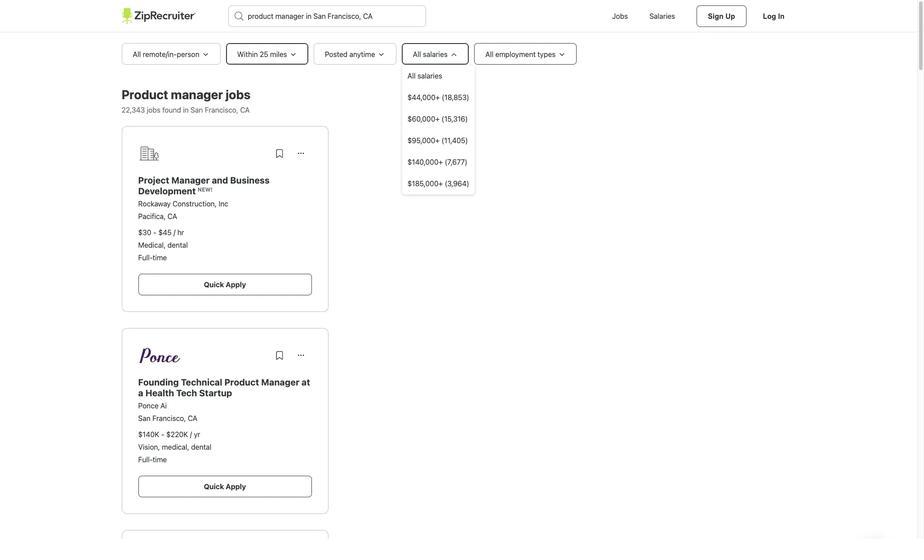 Task type: vqa. For each thing, say whether or not it's contained in the screenshot.
All employment types dropdown button
yes



Task type: describe. For each thing, give the bounding box(es) containing it.
sign up link
[[697, 5, 747, 27]]

(3,964)
[[445, 180, 469, 188]]

dental inside $30 - $45 / hr medical, dental full-time
[[168, 241, 188, 250]]

miles
[[270, 50, 287, 58]]

francisco, inside founding technical product manager at a health tech startup ponce ai san francisco, ca
[[152, 415, 186, 423]]

product manager jobs 22,343 jobs found in san francisco,  ca
[[122, 87, 251, 114]]

(15,316)
[[442, 115, 468, 123]]

apply for founding technical product manager at a health tech startup
[[226, 483, 246, 491]]

full- inside "$140k - $220k / yr vision, medical, dental full-time"
[[138, 456, 153, 464]]

all for all employment types dropdown button
[[486, 50, 494, 58]]

$45
[[158, 229, 172, 237]]

(11,405)
[[442, 137, 468, 145]]

$30 - $45 / hr medical, dental full-time
[[138, 229, 188, 262]]

rockaway
[[138, 200, 171, 208]]

ziprecruiter image
[[122, 8, 196, 24]]

$185,000+
[[408, 180, 443, 188]]

found
[[162, 106, 181, 114]]

medical,
[[138, 241, 166, 250]]

$95,000+ (11,405) button
[[402, 130, 475, 152]]

startup
[[199, 388, 232, 399]]

$60,000+ (15,316)
[[408, 115, 468, 123]]

project manager and business development
[[138, 175, 270, 196]]

$185,000+ (3,964)
[[408, 180, 469, 188]]

ponce
[[138, 402, 159, 410]]

employment
[[495, 50, 536, 58]]

pacifica,
[[138, 213, 166, 221]]

log in link
[[752, 5, 796, 27]]

main element
[[122, 0, 796, 32]]

project
[[138, 175, 169, 186]]

salaries
[[650, 12, 675, 20]]

and
[[212, 175, 228, 186]]

$185,000+ (3,964) button
[[402, 173, 475, 195]]

(18,853)
[[442, 94, 469, 102]]

$140k - $220k / yr vision, medical, dental full-time
[[138, 431, 211, 464]]

in
[[183, 106, 189, 114]]

$140,000+ (7,677) button
[[402, 152, 475, 173]]

(7,677)
[[445, 158, 468, 166]]

ca inside product manager jobs 22,343 jobs found in san francisco,  ca
[[240, 106, 250, 114]]

sign
[[708, 13, 724, 20]]

quick apply for project manager and business development
[[204, 281, 246, 289]]

Search job title or keyword search field
[[229, 6, 426, 27]]

$140,000+ (7,677)
[[408, 158, 468, 166]]

quick apply button for founding technical product manager at a health tech startup
[[138, 477, 312, 498]]

all salaries for all salaries button
[[408, 72, 442, 80]]

all for 'all remote/in-person' popup button
[[133, 50, 141, 58]]

yr
[[194, 431, 200, 439]]

all employment types button
[[474, 43, 577, 65]]

inc
[[219, 200, 228, 208]]

all for all salaries dropdown button
[[413, 50, 421, 58]]

$95,000+
[[408, 137, 440, 145]]

25
[[260, 50, 268, 58]]

manager inside project manager and business development
[[172, 175, 210, 186]]

up
[[726, 13, 735, 20]]

founding technical product manager at a health tech startup link
[[138, 378, 310, 399]]

development
[[138, 186, 196, 196]]

$44,000+ (18,853) button
[[402, 87, 475, 108]]

1 horizontal spatial jobs
[[226, 87, 251, 102]]

posted anytime button
[[314, 43, 396, 65]]

pacifica, ca link
[[138, 213, 177, 221]]

a
[[138, 388, 143, 399]]

within
[[237, 50, 258, 58]]

ca inside rockaway construction, inc pacifica, ca
[[168, 213, 177, 221]]

log in
[[763, 13, 785, 20]]

$140k
[[138, 431, 159, 439]]

all for all salaries button
[[408, 72, 416, 80]]

rockaway construction, inc pacifica, ca
[[138, 200, 228, 221]]

$95,000+ (11,405)
[[408, 137, 468, 145]]

within 25 miles button
[[226, 43, 308, 65]]

all salaries for all salaries dropdown button
[[413, 50, 448, 58]]

all salaries button
[[402, 65, 475, 87]]

22,343
[[122, 106, 145, 114]]

$140,000+
[[408, 158, 443, 166]]

/ for founding technical product manager at a health tech startup
[[190, 431, 192, 439]]

quick for project manager and business development
[[204, 281, 224, 289]]



Task type: locate. For each thing, give the bounding box(es) containing it.
$44,000+
[[408, 94, 440, 102]]

1 vertical spatial dental
[[191, 444, 211, 452]]

0 vertical spatial francisco,
[[205, 106, 238, 114]]

0 vertical spatial -
[[153, 229, 157, 237]]

1 vertical spatial quick apply button
[[138, 477, 312, 498]]

types
[[538, 50, 556, 58]]

dental down yr at the bottom left of page
[[191, 444, 211, 452]]

manager
[[172, 175, 210, 186], [261, 378, 300, 388]]

1 quick apply button from the top
[[138, 274, 312, 296]]

0 vertical spatial all salaries
[[413, 50, 448, 58]]

1 vertical spatial full-
[[138, 456, 153, 464]]

time inside $30 - $45 / hr medical, dental full-time
[[153, 254, 167, 262]]

full- down vision,
[[138, 456, 153, 464]]

1 vertical spatial francisco,
[[152, 415, 186, 423]]

hr
[[177, 229, 184, 237]]

quick for founding technical product manager at a health tech startup
[[204, 483, 224, 491]]

quick apply
[[204, 281, 246, 289], [204, 483, 246, 491]]

product
[[122, 87, 168, 102], [225, 378, 259, 388]]

$30
[[138, 229, 151, 237]]

full-
[[138, 254, 153, 262], [138, 456, 153, 464]]

- for founding technical product manager at a health tech startup
[[161, 431, 164, 439]]

2 quick apply from the top
[[204, 483, 246, 491]]

2 quick from the top
[[204, 483, 224, 491]]

1 vertical spatial time
[[153, 456, 167, 464]]

save job for later image
[[274, 148, 285, 159]]

jobs left found
[[147, 106, 160, 114]]

/ left the hr on the top left
[[173, 229, 176, 237]]

all salaries inside all salaries button
[[408, 72, 442, 80]]

salaries up all salaries button
[[423, 50, 448, 58]]

quick
[[204, 281, 224, 289], [204, 483, 224, 491]]

0 vertical spatial quick apply button
[[138, 274, 312, 296]]

2 apply from the top
[[226, 483, 246, 491]]

founding technical product manager at a health tech startup ponce ai san francisco, ca
[[138, 378, 310, 423]]

jobs
[[612, 12, 628, 20]]

posted
[[325, 50, 348, 58]]

- right $140k
[[161, 431, 164, 439]]

person
[[177, 50, 199, 58]]

jobs right manager at the top
[[226, 87, 251, 102]]

francisco, down manager at the top
[[205, 106, 238, 114]]

all up all salaries button
[[413, 50, 421, 58]]

None button
[[290, 143, 312, 165], [290, 345, 312, 367], [290, 143, 312, 165], [290, 345, 312, 367]]

1 horizontal spatial dental
[[191, 444, 211, 452]]

jobs link
[[602, 0, 639, 32]]

time inside "$140k - $220k / yr vision, medical, dental full-time"
[[153, 456, 167, 464]]

all remote/in-person button
[[122, 43, 221, 65]]

product up 22,343
[[122, 87, 168, 102]]

all salaries inside all salaries dropdown button
[[413, 50, 448, 58]]

jobs
[[226, 87, 251, 102], [147, 106, 160, 114]]

1 vertical spatial ca
[[168, 213, 177, 221]]

quick apply for founding technical product manager at a health tech startup
[[204, 483, 246, 491]]

0 vertical spatial ca
[[240, 106, 250, 114]]

full- inside $30 - $45 / hr medical, dental full-time
[[138, 254, 153, 262]]

ca
[[240, 106, 250, 114], [168, 213, 177, 221], [188, 415, 197, 423]]

0 vertical spatial time
[[153, 254, 167, 262]]

san down the ponce
[[138, 415, 151, 423]]

founding technical product manager at a health tech startup image
[[138, 348, 181, 364]]

francisco,
[[205, 106, 238, 114], [152, 415, 186, 423]]

0 horizontal spatial manager
[[172, 175, 210, 186]]

san francisco, ca link
[[138, 415, 197, 423]]

medical,
[[162, 444, 189, 452]]

1 time from the top
[[153, 254, 167, 262]]

$60,000+
[[408, 115, 440, 123]]

within 25 miles
[[237, 50, 287, 58]]

$44,000+ (18,853)
[[408, 94, 469, 102]]

full- down 'medical,'
[[138, 254, 153, 262]]

business
[[230, 175, 270, 186]]

all remote/in-person
[[133, 50, 199, 58]]

time down 'medical,'
[[153, 254, 167, 262]]

francisco, inside product manager jobs 22,343 jobs found in san francisco,  ca
[[205, 106, 238, 114]]

0 vertical spatial san
[[191, 106, 203, 114]]

- inside $30 - $45 / hr medical, dental full-time
[[153, 229, 157, 237]]

$60,000+ (15,316) button
[[402, 108, 475, 130]]

founding
[[138, 378, 179, 388]]

dental
[[168, 241, 188, 250], [191, 444, 211, 452]]

time down vision,
[[153, 456, 167, 464]]

all up $44,000+
[[408, 72, 416, 80]]

all salaries up all salaries button
[[413, 50, 448, 58]]

0 vertical spatial dental
[[168, 241, 188, 250]]

2 vertical spatial ca
[[188, 415, 197, 423]]

1 vertical spatial san
[[138, 415, 151, 423]]

new!
[[198, 187, 213, 193]]

1 vertical spatial /
[[190, 431, 192, 439]]

1 apply from the top
[[226, 281, 246, 289]]

0 horizontal spatial dental
[[168, 241, 188, 250]]

1 vertical spatial -
[[161, 431, 164, 439]]

all left "remote/in-"
[[133, 50, 141, 58]]

time
[[153, 254, 167, 262], [153, 456, 167, 464]]

dental down the hr on the top left
[[168, 241, 188, 250]]

0 vertical spatial quick apply
[[204, 281, 246, 289]]

posted anytime
[[325, 50, 375, 58]]

2 full- from the top
[[138, 456, 153, 464]]

anytime
[[350, 50, 375, 58]]

remote/in-
[[143, 50, 177, 58]]

salaries
[[423, 50, 448, 58], [418, 72, 442, 80]]

- inside "$140k - $220k / yr vision, medical, dental full-time"
[[161, 431, 164, 439]]

0 horizontal spatial -
[[153, 229, 157, 237]]

san inside product manager jobs 22,343 jobs found in san francisco,  ca
[[191, 106, 203, 114]]

- for project manager and business development
[[153, 229, 157, 237]]

ai
[[160, 402, 167, 410]]

2 horizontal spatial ca
[[240, 106, 250, 114]]

1 horizontal spatial -
[[161, 431, 164, 439]]

1 full- from the top
[[138, 254, 153, 262]]

1 quick from the top
[[204, 281, 224, 289]]

rockaway construction, inc link
[[138, 200, 228, 208]]

at
[[302, 378, 310, 388]]

1 vertical spatial manager
[[261, 378, 300, 388]]

0 horizontal spatial /
[[173, 229, 176, 237]]

we found 22,343+ open positions dialog
[[0, 0, 918, 540]]

apply for project manager and business development
[[226, 281, 246, 289]]

/ inside "$140k - $220k / yr vision, medical, dental full-time"
[[190, 431, 192, 439]]

1 vertical spatial quick
[[204, 483, 224, 491]]

ca inside founding technical product manager at a health tech startup ponce ai san francisco, ca
[[188, 415, 197, 423]]

sign up
[[708, 13, 735, 20]]

san right in
[[191, 106, 203, 114]]

all inside popup button
[[133, 50, 141, 58]]

1 vertical spatial apply
[[226, 483, 246, 491]]

0 vertical spatial jobs
[[226, 87, 251, 102]]

/ inside $30 - $45 / hr medical, dental full-time
[[173, 229, 176, 237]]

salaries up $44,000+
[[418, 72, 442, 80]]

1 quick apply from the top
[[204, 281, 246, 289]]

0 vertical spatial apply
[[226, 281, 246, 289]]

1 horizontal spatial /
[[190, 431, 192, 439]]

0 horizontal spatial ca
[[168, 213, 177, 221]]

1 horizontal spatial san
[[191, 106, 203, 114]]

1 vertical spatial all salaries
[[408, 72, 442, 80]]

-
[[153, 229, 157, 237], [161, 431, 164, 439]]

all employment types
[[486, 50, 556, 58]]

/ left yr at the bottom left of page
[[190, 431, 192, 439]]

0 horizontal spatial product
[[122, 87, 168, 102]]

- right $30
[[153, 229, 157, 237]]

product inside product manager jobs 22,343 jobs found in san francisco,  ca
[[122, 87, 168, 102]]

in
[[778, 13, 785, 20]]

0 vertical spatial full-
[[138, 254, 153, 262]]

1 vertical spatial product
[[225, 378, 259, 388]]

0 vertical spatial /
[[173, 229, 176, 237]]

0 vertical spatial manager
[[172, 175, 210, 186]]

1 horizontal spatial ca
[[188, 415, 197, 423]]

ponce ai link
[[138, 402, 167, 410]]

manager left at
[[261, 378, 300, 388]]

$220k
[[166, 431, 188, 439]]

product up startup
[[225, 378, 259, 388]]

all salaries
[[413, 50, 448, 58], [408, 72, 442, 80]]

salaries inside all salaries button
[[418, 72, 442, 80]]

construction,
[[173, 200, 217, 208]]

/
[[173, 229, 176, 237], [190, 431, 192, 439]]

1 vertical spatial quick apply
[[204, 483, 246, 491]]

1 horizontal spatial product
[[225, 378, 259, 388]]

0 vertical spatial salaries
[[423, 50, 448, 58]]

manager
[[171, 87, 223, 102]]

dental inside "$140k - $220k / yr vision, medical, dental full-time"
[[191, 444, 211, 452]]

manager up new!
[[172, 175, 210, 186]]

technical
[[181, 378, 222, 388]]

francisco, down ai
[[152, 415, 186, 423]]

2 quick apply button from the top
[[138, 477, 312, 498]]

manager inside founding technical product manager at a health tech startup ponce ai san francisco, ca
[[261, 378, 300, 388]]

all salaries button
[[402, 43, 469, 65]]

all salaries up $44,000+
[[408, 72, 442, 80]]

save job for later image
[[274, 351, 285, 361]]

log
[[763, 13, 776, 20]]

vision,
[[138, 444, 160, 452]]

0 vertical spatial product
[[122, 87, 168, 102]]

san inside founding technical product manager at a health tech startup ponce ai san francisco, ca
[[138, 415, 151, 423]]

0 horizontal spatial jobs
[[147, 106, 160, 114]]

tech
[[176, 388, 197, 399]]

apply
[[226, 281, 246, 289], [226, 483, 246, 491]]

1 horizontal spatial manager
[[261, 378, 300, 388]]

product inside founding technical product manager at a health tech startup ponce ai san francisco, ca
[[225, 378, 259, 388]]

1 vertical spatial jobs
[[147, 106, 160, 114]]

1 vertical spatial salaries
[[418, 72, 442, 80]]

salaries for all salaries dropdown button
[[423, 50, 448, 58]]

salaries inside all salaries dropdown button
[[423, 50, 448, 58]]

0 vertical spatial quick
[[204, 281, 224, 289]]

all left the employment
[[486, 50, 494, 58]]

0 horizontal spatial francisco,
[[152, 415, 186, 423]]

health
[[146, 388, 174, 399]]

/ for project manager and business development
[[173, 229, 176, 237]]

salaries link
[[639, 0, 686, 32]]

0 horizontal spatial san
[[138, 415, 151, 423]]

all inside button
[[408, 72, 416, 80]]

quick apply button for project manager and business development
[[138, 274, 312, 296]]

1 horizontal spatial francisco,
[[205, 106, 238, 114]]

salaries for all salaries button
[[418, 72, 442, 80]]

2 time from the top
[[153, 456, 167, 464]]



